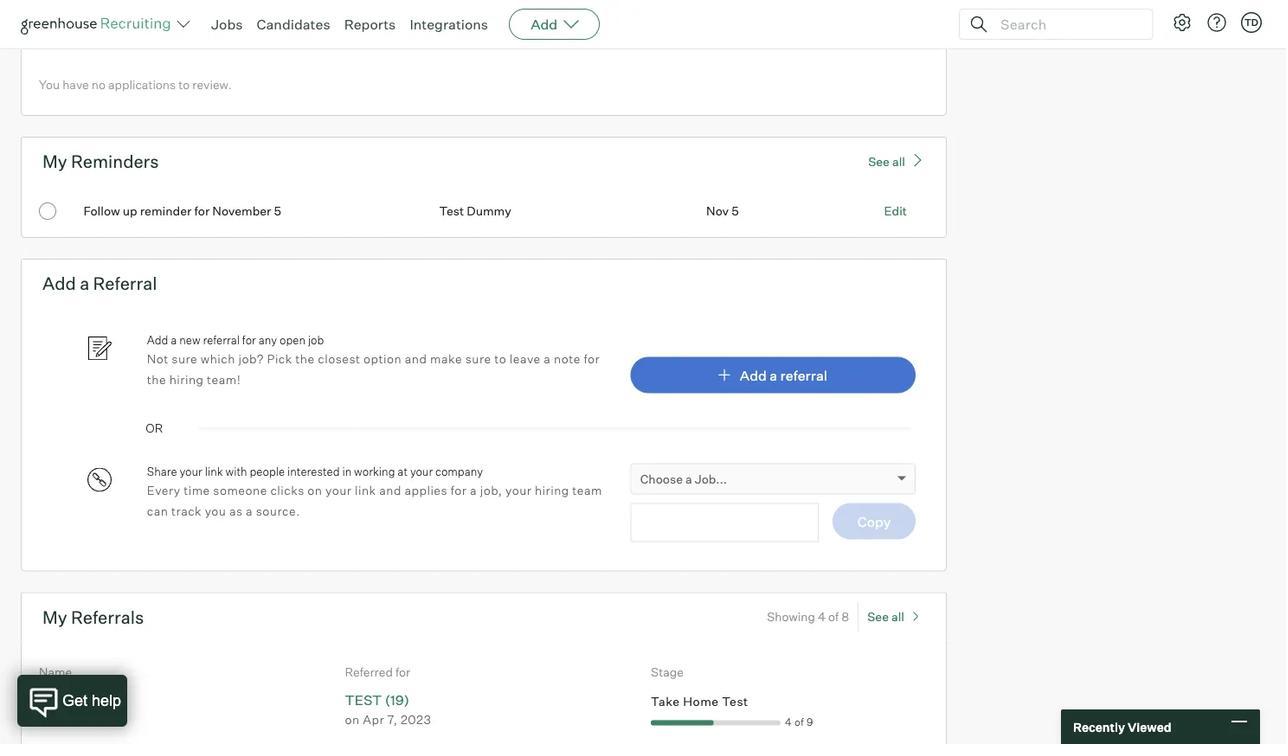 Task type: vqa. For each thing, say whether or not it's contained in the screenshot.
on within the TEST (19) on Apr 7, 2023
yes



Task type: locate. For each thing, give the bounding box(es) containing it.
1 my from the top
[[42, 151, 67, 172]]

(19)
[[385, 691, 410, 709]]

on left apr
[[345, 712, 360, 727]]

add for add
[[531, 16, 558, 33]]

or
[[146, 420, 163, 435]]

0 vertical spatial 4
[[818, 610, 826, 625]]

the down job
[[296, 351, 315, 366]]

at
[[398, 465, 408, 479]]

all up edit
[[893, 154, 906, 169]]

0 vertical spatial link
[[205, 465, 223, 479]]

0 horizontal spatial 5
[[274, 204, 281, 219]]

referral inside 'button'
[[781, 367, 828, 384]]

jobs link
[[211, 16, 243, 33]]

integrations link
[[410, 16, 488, 33]]

0 vertical spatial see
[[868, 154, 890, 169]]

0 vertical spatial and
[[405, 351, 427, 366]]

0 vertical spatial my
[[42, 151, 67, 172]]

1 vertical spatial test
[[722, 694, 749, 710]]

applications
[[108, 77, 176, 92]]

1 vertical spatial to
[[178, 77, 190, 92]]

of
[[829, 610, 839, 625], [795, 715, 804, 728]]

1 vertical spatial referral
[[781, 367, 828, 384]]

all right 8 in the bottom of the page
[[892, 610, 905, 625]]

job,
[[480, 483, 503, 498]]

2 vertical spatial to
[[495, 351, 507, 366]]

of left 9 at bottom right
[[795, 715, 804, 728]]

add for add a referral
[[42, 273, 76, 295]]

reminder
[[140, 204, 192, 219]]

candidates
[[257, 16, 330, 33]]

0 horizontal spatial 4
[[785, 715, 792, 728]]

take home test
[[651, 694, 749, 710]]

4
[[818, 610, 826, 625], [785, 715, 792, 728]]

0 vertical spatial hiring
[[169, 372, 204, 387]]

add a referral button
[[631, 357, 916, 393]]

your
[[180, 465, 202, 479], [410, 465, 433, 479], [326, 483, 352, 498], [506, 483, 532, 498]]

test right the home
[[722, 694, 749, 710]]

1 vertical spatial see all
[[868, 610, 905, 625]]

to
[[148, 19, 164, 40], [178, 77, 190, 92], [495, 351, 507, 366]]

7,
[[388, 712, 398, 727]]

2 horizontal spatial to
[[495, 351, 507, 366]]

hiring left team
[[535, 483, 569, 498]]

take
[[651, 694, 680, 710]]

for right note
[[584, 351, 600, 366]]

option
[[364, 351, 402, 366]]

review
[[168, 19, 226, 40]]

my left referrals
[[42, 606, 67, 628]]

the down 'not'
[[147, 372, 166, 387]]

for down company
[[451, 483, 467, 498]]

up
[[123, 204, 137, 219]]

0 horizontal spatial on
[[308, 483, 323, 498]]

all
[[893, 154, 906, 169], [892, 610, 905, 625]]

see up edit
[[868, 154, 890, 169]]

0 horizontal spatial referral
[[203, 333, 240, 347]]

to left the leave
[[495, 351, 507, 366]]

0 horizontal spatial link
[[205, 465, 223, 479]]

1 vertical spatial on
[[345, 712, 360, 727]]

you
[[39, 77, 60, 92]]

hiring left the 'team!' on the left of the page
[[169, 372, 204, 387]]

to left the review at the top left
[[148, 19, 164, 40]]

see all up edit
[[868, 154, 906, 169]]

5
[[274, 204, 281, 219], [732, 204, 739, 219]]

see all link up edit
[[868, 152, 926, 169]]

of left 8 in the bottom of the page
[[829, 610, 839, 625]]

time
[[184, 483, 210, 498]]

2 sure from the left
[[466, 351, 491, 366]]

for left any at the left of the page
[[242, 333, 256, 347]]

for inside share your link with people interested in working at your company every time someone clicks on your link and applies for a job, your hiring team can track you as a source.
[[451, 483, 467, 498]]

link left with
[[205, 465, 223, 479]]

on down interested
[[308, 483, 323, 498]]

1 horizontal spatial hiring
[[535, 483, 569, 498]]

for
[[194, 204, 210, 219], [242, 333, 256, 347], [584, 351, 600, 366], [451, 483, 467, 498], [396, 664, 411, 680]]

0 vertical spatial test
[[439, 204, 464, 219]]

1 horizontal spatial and
[[405, 351, 427, 366]]

your right job,
[[506, 483, 532, 498]]

2023
[[401, 712, 431, 727]]

td button
[[1242, 12, 1262, 33]]

see all for bottom see all link
[[868, 610, 905, 625]]

every
[[147, 483, 181, 498]]

my
[[42, 151, 67, 172], [42, 606, 67, 628]]

0 vertical spatial see all
[[868, 154, 906, 169]]

reminders
[[71, 151, 159, 172]]

test (19) on apr 7, 2023
[[345, 691, 431, 727]]

5 right november at the top left of page
[[274, 204, 281, 219]]

add inside add a new referral for any open job not sure which job? pick the closest option and make sure to leave a note for the hiring team!
[[147, 333, 168, 347]]

sure down new
[[172, 351, 198, 366]]

see all
[[868, 154, 906, 169], [868, 610, 905, 625]]

1 vertical spatial all
[[892, 610, 905, 625]]

4 left 8 in the bottom of the page
[[818, 610, 826, 625]]

working
[[354, 465, 395, 479]]

my left reminders
[[42, 151, 67, 172]]

8
[[842, 610, 849, 625]]

1 vertical spatial see all link
[[868, 602, 926, 632]]

link
[[205, 465, 223, 479], [355, 483, 376, 498]]

test
[[439, 204, 464, 219], [722, 694, 749, 710]]

0 horizontal spatial the
[[147, 372, 166, 387]]

1 vertical spatial link
[[355, 483, 376, 498]]

my for my reminders
[[42, 151, 67, 172]]

0 horizontal spatial sure
[[172, 351, 198, 366]]

nov 5
[[706, 204, 739, 219]]

sure right the make
[[466, 351, 491, 366]]

leave
[[510, 351, 541, 366]]

and down at
[[379, 483, 402, 498]]

source.
[[256, 504, 300, 519]]

0 horizontal spatial test
[[439, 204, 464, 219]]

for up (19) at the left bottom of page
[[396, 664, 411, 680]]

0 vertical spatial referral
[[203, 333, 240, 347]]

you have no applications to review.
[[39, 77, 232, 92]]

closest
[[318, 351, 361, 366]]

the
[[296, 351, 315, 366], [147, 372, 166, 387]]

home
[[683, 694, 719, 710]]

applies
[[405, 483, 448, 498]]

1 vertical spatial of
[[795, 715, 804, 728]]

Search text field
[[997, 12, 1137, 37]]

a
[[80, 273, 89, 295], [171, 333, 177, 347], [544, 351, 551, 366], [770, 367, 778, 384], [686, 471, 692, 487], [470, 483, 477, 498], [246, 504, 253, 519]]

recently
[[1074, 720, 1126, 735]]

1 vertical spatial and
[[379, 483, 402, 498]]

someone
[[213, 483, 267, 498]]

not
[[147, 351, 169, 366]]

test left dummy
[[439, 204, 464, 219]]

1 horizontal spatial 4
[[818, 610, 826, 625]]

0 vertical spatial the
[[296, 351, 315, 366]]

1 horizontal spatial test
[[722, 694, 749, 710]]

see all link
[[868, 152, 926, 169], [868, 602, 926, 632]]

0 vertical spatial on
[[308, 483, 323, 498]]

to left review.
[[178, 77, 190, 92]]

test
[[345, 691, 382, 709]]

0 vertical spatial to
[[148, 19, 164, 40]]

0 horizontal spatial and
[[379, 483, 402, 498]]

2 my from the top
[[42, 606, 67, 628]]

and left the make
[[405, 351, 427, 366]]

1 horizontal spatial on
[[345, 712, 360, 727]]

1 horizontal spatial referral
[[781, 367, 828, 384]]

on inside share your link with people interested in working at your company every time someone clicks on your link and applies for a job, your hiring team can track you as a source.
[[308, 483, 323, 498]]

5 right the 'nov'
[[732, 204, 739, 219]]

applications
[[42, 19, 144, 40]]

choose
[[640, 471, 683, 487]]

any
[[259, 333, 277, 347]]

sure
[[172, 351, 198, 366], [466, 351, 491, 366]]

4 left 9 at bottom right
[[785, 715, 792, 728]]

link down 'working'
[[355, 483, 376, 498]]

td
[[1245, 16, 1259, 28]]

see all link right 8 in the bottom of the page
[[868, 602, 926, 632]]

open
[[280, 333, 306, 347]]

hiring inside add a new referral for any open job not sure which job? pick the closest option and make sure to leave a note for the hiring team!
[[169, 372, 204, 387]]

1 horizontal spatial of
[[829, 610, 839, 625]]

1 vertical spatial my
[[42, 606, 67, 628]]

track
[[171, 504, 202, 519]]

4 of 9
[[785, 715, 814, 728]]

see right 8 in the bottom of the page
[[868, 610, 889, 625]]

1 vertical spatial hiring
[[535, 483, 569, 498]]

note
[[554, 351, 581, 366]]

dummy
[[467, 204, 512, 219]]

None text field
[[631, 503, 819, 542]]

add inside 'button'
[[740, 367, 767, 384]]

greg smith
[[39, 694, 112, 711]]

0 horizontal spatial hiring
[[169, 372, 204, 387]]

greg
[[39, 694, 71, 711]]

1 horizontal spatial 5
[[732, 204, 739, 219]]

applications to review
[[42, 19, 226, 40]]

see all right 8 in the bottom of the page
[[868, 610, 905, 625]]

your right at
[[410, 465, 433, 479]]

add inside popup button
[[531, 16, 558, 33]]

choose a job...
[[640, 471, 727, 487]]

1 horizontal spatial sure
[[466, 351, 491, 366]]

recently viewed
[[1074, 720, 1172, 735]]

0 vertical spatial all
[[893, 154, 906, 169]]



Task type: describe. For each thing, give the bounding box(es) containing it.
edit
[[884, 204, 907, 219]]

configure image
[[1172, 12, 1193, 33]]

0 vertical spatial see all link
[[868, 152, 926, 169]]

referral
[[93, 273, 157, 295]]

no
[[92, 77, 106, 92]]

team!
[[207, 372, 241, 387]]

jobs
[[211, 16, 243, 33]]

you
[[205, 504, 226, 519]]

0 horizontal spatial to
[[148, 19, 164, 40]]

clicks
[[270, 483, 305, 498]]

can
[[147, 504, 168, 519]]

share
[[147, 465, 177, 479]]

showing
[[767, 610, 815, 625]]

1 5 from the left
[[274, 204, 281, 219]]

company
[[435, 465, 483, 479]]

1 vertical spatial the
[[147, 372, 166, 387]]

add a referral
[[42, 273, 157, 295]]

greg smith link
[[39, 694, 112, 711]]

hiring inside share your link with people interested in working at your company every time someone clicks on your link and applies for a job, your hiring team can track you as a source.
[[535, 483, 569, 498]]

referral inside add a new referral for any open job not sure which job? pick the closest option and make sure to leave a note for the hiring team!
[[203, 333, 240, 347]]

pick
[[267, 351, 292, 366]]

referrals
[[71, 606, 144, 628]]

to inside add a new referral for any open job not sure which job? pick the closest option and make sure to leave a note for the hiring team!
[[495, 351, 507, 366]]

follow
[[83, 204, 120, 219]]

job?
[[239, 351, 264, 366]]

1 horizontal spatial the
[[296, 351, 315, 366]]

td button
[[1238, 9, 1266, 36]]

reports
[[344, 16, 396, 33]]

my referrals
[[42, 606, 144, 628]]

my for my referrals
[[42, 606, 67, 628]]

see all for the top see all link
[[868, 154, 906, 169]]

1 horizontal spatial to
[[178, 77, 190, 92]]

referred
[[345, 664, 393, 680]]

add for add a referral
[[740, 367, 767, 384]]

for right reminder
[[194, 204, 210, 219]]

greenhouse recruiting image
[[21, 14, 177, 35]]

stage
[[651, 664, 684, 680]]

edit link
[[884, 204, 907, 219]]

apr
[[363, 712, 384, 727]]

interested
[[287, 465, 340, 479]]

add for add a new referral for any open job not sure which job? pick the closest option and make sure to leave a note for the hiring team!
[[147, 333, 168, 347]]

and inside add a new referral for any open job not sure which job? pick the closest option and make sure to leave a note for the hiring team!
[[405, 351, 427, 366]]

review.
[[192, 77, 232, 92]]

in
[[342, 465, 352, 479]]

9
[[807, 715, 814, 728]]

job
[[308, 333, 324, 347]]

with
[[226, 465, 247, 479]]

add a referral link
[[631, 357, 916, 393]]

your down in
[[326, 483, 352, 498]]

nov
[[706, 204, 729, 219]]

1 vertical spatial 4
[[785, 715, 792, 728]]

add button
[[509, 9, 600, 40]]

add a referral
[[740, 367, 828, 384]]

test dummy link
[[439, 204, 512, 219]]

follow up reminder for november 5
[[83, 204, 281, 219]]

showing 4 of 8
[[767, 610, 849, 625]]

0 vertical spatial of
[[829, 610, 839, 625]]

1 sure from the left
[[172, 351, 198, 366]]

reports link
[[344, 16, 396, 33]]

as
[[229, 504, 243, 519]]

which
[[201, 351, 235, 366]]

add a new referral for any open job not sure which job? pick the closest option and make sure to leave a note for the hiring team!
[[147, 333, 600, 387]]

test dummy
[[439, 204, 512, 219]]

november
[[212, 204, 271, 219]]

1 horizontal spatial link
[[355, 483, 376, 498]]

on inside test (19) on apr 7, 2023
[[345, 712, 360, 727]]

team
[[573, 483, 603, 498]]

0 horizontal spatial of
[[795, 715, 804, 728]]

a inside 'button'
[[770, 367, 778, 384]]

smith
[[74, 694, 112, 711]]

new
[[179, 333, 200, 347]]

candidates link
[[257, 16, 330, 33]]

and inside share your link with people interested in working at your company every time someone clicks on your link and applies for a job, your hiring team can track you as a source.
[[379, 483, 402, 498]]

viewed
[[1128, 720, 1172, 735]]

job...
[[695, 471, 727, 487]]

referred for
[[345, 664, 411, 680]]

2 5 from the left
[[732, 204, 739, 219]]

people
[[250, 465, 285, 479]]

1 vertical spatial see
[[868, 610, 889, 625]]

integrations
[[410, 16, 488, 33]]

your up time
[[180, 465, 202, 479]]

share your link with people interested in working at your company every time someone clicks on your link and applies for a job, your hiring team can track you as a source.
[[147, 465, 603, 519]]

my reminders
[[42, 151, 159, 172]]

test (19) link
[[345, 691, 410, 709]]



